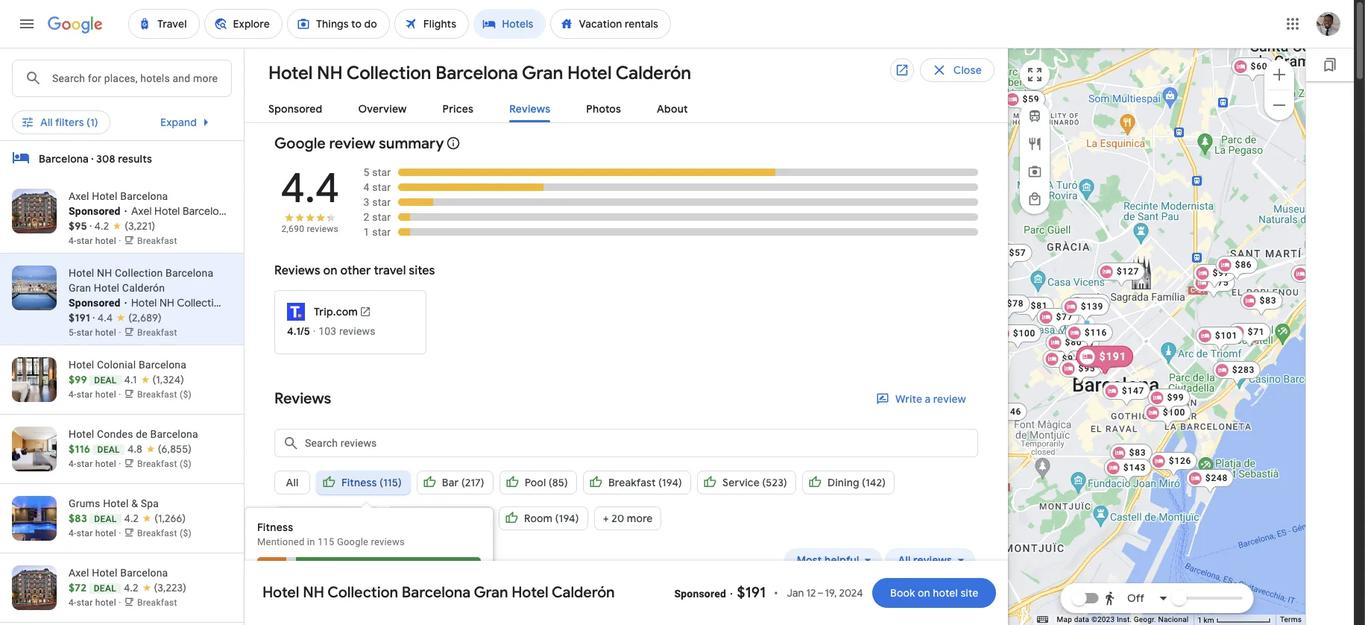 Task type: vqa. For each thing, say whether or not it's contained in the screenshot.
14's JFK
no



Task type: describe. For each thing, give the bounding box(es) containing it.
4+
[[351, 111, 364, 125]]

+ 20 more button
[[594, 501, 662, 536]]

$60
[[1251, 61, 1269, 72]]

summary
[[379, 134, 444, 153]]

$99 link
[[1148, 389, 1191, 414]]

1 vertical spatial $100
[[1164, 407, 1186, 418]]

deal inside hotel colonial barcelona $99 deal
[[94, 375, 117, 386]]

about
[[657, 102, 688, 116]]

filters inside form
[[55, 111, 84, 125]]

$80
[[1066, 337, 1083, 348]]

breakfast ($) for (1,324)
[[137, 389, 192, 400]]

· up the 4.4 out of 5 stars from 2,689 reviews image
[[124, 297, 128, 309]]

spa button
[[472, 106, 525, 130]]

(194) for breakfast (194)
[[659, 476, 683, 489]]

$146
[[999, 407, 1022, 417]]

$147 link
[[1103, 382, 1151, 407]]

spa inside spa button
[[497, 111, 516, 125]]

$83 inside grums hotel & spa $83 deal
[[69, 512, 87, 525]]

spa inside grums hotel & spa $83 deal
[[141, 498, 159, 510]]

terms link
[[1281, 616, 1302, 624]]

breakfast (194)
[[609, 476, 683, 489]]

hotel · for barcelona
[[95, 459, 121, 469]]

2 filters from the top
[[55, 116, 84, 129]]

$283
[[1233, 365, 1256, 375]]

0 vertical spatial $83 link
[[1241, 292, 1283, 317]]

tab list containing sponsored
[[245, 90, 1009, 123]]

$75
[[1213, 278, 1230, 288]]

1 horizontal spatial $78
[[1088, 298, 1105, 308]]

breakfast down '4.2 out of 5 stars from 3,223 reviews' image
[[137, 598, 177, 608]]

under
[[256, 111, 286, 125]]

4- or 5-star
[[142, 111, 199, 125]]

room (194)
[[524, 512, 579, 525]]

(217)
[[462, 476, 485, 489]]

•
[[774, 586, 778, 600]]

reviews up book on hotel site
[[914, 554, 953, 567]]

4-star hotel · for $72
[[69, 598, 124, 608]]

(2,689)
[[129, 311, 162, 325]]

pool for pool (85)
[[525, 476, 546, 489]]

5-star reviews 65 percent. text field
[[364, 165, 979, 180]]

property (454) button
[[386, 501, 493, 536]]

0 horizontal spatial review
[[329, 134, 376, 153]]

$191 inside hotel nh collection barcelona gran hotel calderón sponsored · hotel nh collection barcelona gran hotel calderón $191 ·
[[69, 311, 90, 325]]

gran inside hotel nh collection barcelona gran hotel calderón "heading"
[[522, 62, 564, 84]]

1 km button
[[1194, 615, 1276, 625]]

dining
[[828, 476, 860, 489]]

barcelona · 308 results heading
[[39, 150, 152, 168]]

pool button
[[410, 106, 466, 130]]

5- inside popup button
[[169, 111, 180, 125]]

all inside filters form
[[40, 111, 53, 125]]

$191 inside map "region"
[[1100, 350, 1127, 363]]

1 vertical spatial $126
[[1170, 456, 1192, 466]]

+
[[603, 512, 609, 525]]

5 star
[[364, 166, 391, 178]]

$93
[[1101, 354, 1118, 364]]

hotel inside "hotel condes de barcelona $116 deal"
[[69, 428, 94, 440]]

other
[[340, 263, 371, 278]]

star up hotel colonial barcelona $99 deal
[[77, 327, 93, 338]]

reviews inside "fitness mentioned in 115 google reviews"
[[371, 536, 405, 548]]

2024
[[840, 586, 864, 600]]

$86 link
[[1216, 256, 1259, 281]]

· left 4.2 out of 5 stars from 3,221 reviews image
[[90, 219, 92, 233]]

property (454)
[[412, 512, 484, 525]]

4.8 out of 5 stars from 6,855 reviews image
[[127, 442, 192, 457]]

property for property type
[[638, 111, 682, 125]]

4.2 out of 5 stars from 1,266 reviews image
[[124, 511, 186, 526]]

4.1 out of 5 stars from 1,324 reviews image
[[124, 372, 184, 387]]

4- for $83
[[69, 528, 77, 539]]

all filters (1) inside filters form
[[40, 111, 98, 125]]

hotel · for $99
[[95, 389, 121, 400]]

103
[[319, 325, 337, 337]]

hotel inside axel hotel barcelona $72 deal
[[92, 567, 118, 579]]

$95 inside map "region"
[[1079, 363, 1096, 374]]

$57
[[1010, 248, 1027, 258]]

$101
[[1216, 330, 1239, 341]]

0 vertical spatial $97 link
[[1194, 264, 1236, 289]]

breakfast down (3,221) at the left of the page
[[137, 236, 177, 246]]

0 horizontal spatial $78
[[1008, 298, 1025, 309]]

barcelona inside "heading"
[[436, 62, 518, 84]]

1 horizontal spatial $97
[[1213, 268, 1230, 278]]

all reviews
[[899, 554, 953, 567]]

1 horizontal spatial $78 link
[[1069, 294, 1111, 319]]

axel for $72
[[69, 567, 89, 579]]

2 all filters (1) from the top
[[40, 116, 98, 129]]

$143 link
[[1105, 459, 1153, 484]]

Review search input text field
[[305, 436, 972, 451]]

(142)
[[862, 476, 886, 489]]

on for hotel
[[918, 586, 931, 600]]

expand
[[160, 116, 197, 129]]

star inside the 4- or 5-star popup button
[[180, 111, 199, 125]]

sponsored inside hotel nh collection barcelona gran hotel calderón sponsored · hotel nh collection barcelona gran hotel calderón $191 ·
[[69, 297, 121, 309]]

fitness (115)
[[342, 476, 402, 489]]

$191 link
[[1077, 346, 1134, 376]]

4.1
[[124, 373, 137, 386]]

$283 link
[[1214, 361, 1262, 386]]

(115)
[[380, 476, 402, 489]]

star down grums
[[77, 528, 93, 539]]

terms
[[1281, 616, 1302, 624]]

barcelona · 308 results
[[39, 152, 152, 166]]

$57 link
[[990, 244, 1033, 269]]

$95 inside 'axel hotel barcelona sponsored · axel hotel barcelona $95 ·'
[[69, 219, 87, 233]]

room
[[524, 512, 553, 525]]

0 vertical spatial $126
[[1072, 338, 1095, 348]]

star down $72
[[77, 598, 93, 608]]

off
[[1128, 592, 1145, 605]]

deal inside "hotel condes de barcelona $116 deal"
[[97, 445, 120, 455]]

4- for $72
[[69, 598, 77, 608]]

book on hotel site
[[890, 586, 979, 600]]

$80 link
[[1046, 333, 1089, 359]]

1 horizontal spatial $126 link
[[1150, 452, 1198, 477]]

1 4-star hotel · from the top
[[69, 236, 124, 246]]

$95 link
[[1060, 360, 1102, 385]]

fitness for fitness (115)
[[342, 476, 377, 489]]

calderón inside "heading"
[[616, 62, 692, 84]]

· left the • on the bottom of the page
[[730, 588, 734, 600]]

hotel condes de barcelona $116 deal
[[69, 428, 198, 456]]

4-star hotel · for $99
[[69, 389, 124, 400]]

main menu image
[[18, 15, 36, 33]]

under $125
[[256, 111, 311, 125]]

location
[[300, 512, 343, 525]]

(6,855)
[[158, 442, 192, 456]]

4.1/5 · 103 reviews
[[287, 325, 376, 338]]

4.2 out of 5 stars from 3,223 reviews image
[[124, 580, 186, 595]]

all filters (1) button for hotel nh collection barcelona gran hotel calderón
[[12, 106, 110, 130]]

$83 for the top the $83 link
[[1260, 295, 1277, 306]]

0 vertical spatial google
[[275, 134, 326, 153]]

collection inside "heading"
[[347, 62, 432, 84]]

star inside 4-star reviews 25 percent. text box
[[372, 181, 391, 193]]

breakfast ($) for (1,266)
[[137, 528, 192, 539]]

4- or 5-star button
[[116, 106, 224, 130]]

barcelona inside hotel colonial barcelona $99 deal
[[139, 359, 187, 371]]

fitness for fitness mentioned in 115 google reviews
[[257, 521, 293, 534]]

0 vertical spatial $126 link
[[1052, 334, 1101, 360]]

$147
[[1123, 386, 1145, 396]]

type
[[684, 111, 707, 125]]

property for property (454)
[[412, 512, 455, 525]]

all button
[[275, 465, 310, 501]]

dining (142)
[[828, 476, 886, 489]]

star inside 1 star text field
[[372, 226, 391, 238]]

site
[[961, 586, 979, 600]]

0 horizontal spatial $97 link
[[1043, 350, 1086, 375]]

$139
[[1081, 301, 1104, 312]]

2 vertical spatial $191
[[737, 583, 766, 602]]

0 horizontal spatial $78 link
[[988, 295, 1031, 320]]

price button
[[531, 106, 607, 130]]

· up 4.2 out of 5 stars from 3,221 reviews image
[[124, 205, 128, 217]]

breakfast down (2,689)
[[137, 327, 177, 338]]

$81 link
[[1012, 297, 1054, 322]]

pool (85)
[[525, 476, 568, 489]]

keyboard shortcuts image
[[1038, 616, 1049, 623]]

hotel inside grums hotel & spa $83 deal
[[103, 498, 129, 510]]

in
[[307, 536, 315, 548]]

most
[[797, 554, 822, 567]]

trip.com
[[314, 305, 358, 319]]

hotel nh collection barcelona gran hotel calderón sponsored · hotel nh collection barcelona gran hotel calderón $191 ·
[[69, 267, 378, 325]]

grums hotel & spa $83 deal
[[69, 498, 159, 525]]

3-star reviews 6 percent. text field
[[364, 195, 979, 210]]

5
[[364, 166, 370, 178]]

1 horizontal spatial $100 link
[[1144, 404, 1192, 429]]

0 horizontal spatial $100
[[1014, 328, 1036, 339]]

4.2 for (3,221)
[[94, 219, 109, 233]]

close
[[954, 63, 982, 77]]

map region
[[859, 0, 1366, 625]]

zoom out map image
[[1271, 96, 1289, 114]]

hotel · for $72
[[95, 598, 121, 608]]

$93 link
[[1081, 350, 1124, 375]]

hotel nh collection barcelona gran hotel calderón heading
[[257, 60, 692, 85]]

4.4 out of 5 stars from 2,690 reviews text field
[[280, 162, 340, 239]]



Task type: locate. For each thing, give the bounding box(es) containing it.
$97 link down '$80' at bottom
[[1043, 350, 1086, 375]]

(194) down review search input text field
[[659, 476, 683, 489]]

1 (1) from the top
[[87, 111, 98, 125]]

1 vertical spatial spa
[[141, 498, 159, 510]]

0 vertical spatial axel
[[69, 190, 89, 202]]

hotel inside hotel colonial barcelona $99 deal
[[69, 359, 94, 371]]

1 breakfast ($) from the top
[[137, 389, 192, 400]]

1 horizontal spatial $99
[[1168, 392, 1185, 403]]

2 all filters (1) button from the top
[[12, 106, 110, 130]]

0 horizontal spatial $99
[[69, 373, 87, 386]]

20
[[612, 512, 625, 525]]

axel up $72
[[69, 567, 89, 579]]

1 vertical spatial property
[[412, 512, 455, 525]]

spa down check-out text box
[[497, 111, 516, 125]]

axel hotel barcelona sponsored · axel hotel barcelona $95 ·
[[69, 190, 231, 233]]

4-star hotel · down the condes
[[69, 459, 124, 469]]

pool up summary
[[436, 111, 457, 125]]

overview
[[358, 102, 407, 116]]

(1) inside filters form
[[87, 111, 98, 125]]

4.2
[[94, 219, 109, 233], [124, 512, 139, 525], [124, 581, 138, 595]]

$100 right the '$147' link
[[1164, 407, 1186, 418]]

0 vertical spatial $116
[[1085, 327, 1108, 338]]

0 vertical spatial 4.2
[[94, 219, 109, 233]]

2 vertical spatial reviews
[[275, 389, 331, 408]]

1 horizontal spatial google
[[337, 536, 369, 548]]

2 vertical spatial ($)
[[180, 528, 192, 539]]

la pedrera-casa milà image
[[1079, 316, 1096, 339]]

4 star
[[364, 181, 391, 193]]

1 vertical spatial $97
[[1063, 354, 1080, 364]]

$127
[[1117, 266, 1140, 277]]

0 vertical spatial hotel nh collection barcelona gran hotel calderón
[[269, 62, 692, 84]]

0 horizontal spatial fitness
[[257, 521, 293, 534]]

1 horizontal spatial $126
[[1170, 456, 1192, 466]]

0 horizontal spatial 5-
[[69, 327, 77, 338]]

4.2 left '(3,223)'
[[124, 581, 138, 595]]

0 horizontal spatial $100 link
[[994, 325, 1042, 350]]

0 vertical spatial on
[[323, 263, 338, 278]]

1 horizontal spatial fitness
[[342, 476, 377, 489]]

2,690
[[282, 224, 305, 234]]

0 vertical spatial 4.4
[[280, 162, 340, 215]]

0 vertical spatial $191
[[69, 311, 90, 325]]

nh down 4.2 out of 5 stars from 3,221 reviews image
[[97, 267, 112, 279]]

hotel nh collection barcelona gran hotel calderón down property (454) button on the bottom left
[[263, 583, 615, 602]]

4+ rating button
[[326, 106, 404, 130]]

$139 link
[[1062, 298, 1110, 323]]

reviews down "trip.com"
[[339, 325, 376, 337]]

write a review
[[896, 392, 967, 406]]

2 breakfast ($) from the top
[[137, 459, 192, 469]]

$126 up $93 link at the right bottom of the page
[[1072, 338, 1095, 348]]

location (442) button
[[275, 501, 380, 536]]

2 up about
[[654, 70, 660, 82]]

on right book at bottom
[[918, 586, 931, 600]]

1 vertical spatial pool
[[525, 476, 546, 489]]

1 vertical spatial review
[[934, 392, 967, 406]]

2-star reviews 2 percent. text field
[[364, 210, 979, 225]]

km
[[1204, 616, 1215, 624]]

breakfast down 4.8 out of 5 stars from 6,855 reviews image
[[137, 459, 177, 469]]

review right the a
[[934, 392, 967, 406]]

1 vertical spatial 4.2
[[124, 512, 139, 525]]

$116 right '$80' at bottom
[[1085, 327, 1108, 338]]

$83 link
[[1241, 292, 1283, 317], [1110, 444, 1153, 469]]

filters
[[55, 111, 84, 125], [55, 116, 84, 129]]

1 vertical spatial $100 link
[[1144, 404, 1192, 429]]

reviews right 2,690
[[307, 224, 339, 234]]

$116 inside "hotel condes de barcelona $116 deal"
[[69, 442, 90, 456]]

5-star hotel ·
[[69, 327, 124, 338]]

axel hotel barcelona $72 deal
[[69, 567, 168, 595]]

1 horizontal spatial $83 link
[[1241, 292, 1283, 317]]

mar apartments, barcelona image
[[1253, 338, 1258, 344]]

$83 up $71
[[1260, 295, 1277, 306]]

5- up hotel colonial barcelona $99 deal
[[69, 327, 77, 338]]

($) down (1,324)
[[180, 389, 192, 400]]

barcelona · 308
[[39, 152, 115, 166]]

0 vertical spatial $83
[[1260, 295, 1277, 306]]

breakfast ($)
[[137, 389, 192, 400], [137, 459, 192, 469], [137, 528, 192, 539]]

0 horizontal spatial $83
[[69, 512, 87, 525]]

hotel · for spa
[[95, 528, 121, 539]]

google inside "fitness mentioned in 115 google reviews"
[[337, 536, 369, 548]]

axel inside axel hotel barcelona $72 deal
[[69, 567, 89, 579]]

fitness inside "fitness mentioned in 115 google reviews"
[[257, 521, 293, 534]]

1 vertical spatial fitness
[[257, 521, 293, 534]]

condes
[[97, 428, 133, 440]]

pool inside pool button
[[436, 111, 457, 125]]

$99 right $147
[[1168, 392, 1185, 403]]

0 vertical spatial (194)
[[659, 476, 683, 489]]

1-star reviews 2 percent. text field
[[364, 225, 979, 239]]

bar (217)
[[442, 476, 485, 489]]

nh inside "heading"
[[317, 62, 343, 84]]

0 vertical spatial fitness
[[342, 476, 377, 489]]

reviews
[[510, 102, 551, 116], [275, 263, 321, 278], [275, 389, 331, 408]]

view larger map image
[[1026, 66, 1044, 84]]

3 breakfast ($) from the top
[[137, 528, 192, 539]]

1 vertical spatial $83 link
[[1110, 444, 1153, 469]]

$99 inside "$99" link
[[1168, 392, 1185, 403]]

pool
[[436, 111, 457, 125], [525, 476, 546, 489]]

1 vertical spatial reviews
[[275, 263, 321, 278]]

hotel · down the condes
[[95, 459, 121, 469]]

property inside button
[[412, 512, 455, 525]]

sponsored ·
[[675, 588, 734, 600]]

1 horizontal spatial $191
[[737, 583, 766, 602]]

1 horizontal spatial $83
[[1130, 448, 1147, 458]]

4.2 left (3,221) at the left of the page
[[94, 219, 109, 233]]

a
[[925, 392, 931, 406]]

hotel colonial barcelona $99 deal
[[69, 359, 187, 386]]

$83 up $143
[[1130, 448, 1147, 458]]

1 vertical spatial $99
[[1168, 392, 1185, 403]]

4- for $99
[[69, 389, 77, 400]]

1 left km
[[1198, 616, 1203, 624]]

spa right & on the left bottom
[[141, 498, 159, 510]]

star down 2 star
[[372, 226, 391, 238]]

most helpful
[[797, 554, 860, 567]]

property type button
[[613, 106, 732, 130]]

jan
[[787, 586, 804, 600]]

2 ($) from the top
[[180, 459, 192, 469]]

(3,223)
[[154, 581, 186, 595]]

2 inside 'popup button'
[[654, 70, 660, 82]]

$143
[[1124, 463, 1147, 473]]

reviews down 2,690
[[275, 263, 321, 278]]

breakfast down 4.2 out of 5 stars from 1,266 reviews image
[[137, 528, 177, 539]]

2 for 2 star
[[364, 211, 370, 223]]

1 vertical spatial $126 link
[[1150, 452, 1198, 477]]

reviews down (442)
[[371, 536, 405, 548]]

1 vertical spatial $97 link
[[1043, 350, 1086, 375]]

star down 'axel hotel barcelona sponsored · axel hotel barcelona $95 ·'
[[77, 236, 93, 246]]

1 all filters (1) from the top
[[40, 111, 98, 125]]

4 hotel · from the top
[[95, 459, 121, 469]]

5 4-star hotel · from the top
[[69, 598, 124, 608]]

nh down "in"
[[303, 583, 325, 602]]

$116 up grums
[[69, 442, 90, 456]]

4- inside popup button
[[142, 111, 153, 125]]

fitness
[[342, 476, 377, 489], [257, 521, 293, 534]]

$125
[[288, 111, 311, 125]]

breakfast
[[137, 236, 177, 246], [137, 327, 177, 338], [137, 389, 177, 400], [137, 459, 177, 469], [609, 476, 656, 489], [137, 528, 177, 539], [137, 598, 177, 608]]

$99 inside hotel colonial barcelona $99 deal
[[69, 373, 87, 386]]

$191 left the • on the bottom of the page
[[737, 583, 766, 602]]

grums
[[69, 498, 100, 510]]

star inside 5-star reviews 65 percent. text field
[[372, 166, 391, 178]]

0 horizontal spatial $83 link
[[1110, 444, 1153, 469]]

deal inside grums hotel & spa $83 deal
[[94, 514, 117, 524]]

reviews down 4.1/5
[[275, 389, 331, 408]]

1 vertical spatial axel
[[131, 204, 152, 218]]

$78 link
[[1069, 294, 1111, 319], [988, 295, 1031, 320]]

photos
[[587, 102, 621, 116]]

breakfast down 4.1 out of 5 stars from 1,324 reviews image
[[137, 389, 177, 400]]

star down 3 star
[[372, 211, 391, 223]]

nh up (2,689)
[[160, 296, 175, 310]]

4-star hotel · down $72
[[69, 598, 124, 608]]

nh up 4+ rating button
[[317, 62, 343, 84]]

1 vertical spatial (194)
[[555, 512, 579, 525]]

on for other
[[323, 263, 338, 278]]

(194) inside button
[[659, 476, 683, 489]]

under $125 button
[[230, 106, 320, 130]]

fitness mentioned in 115 google reviews
[[257, 521, 405, 548]]

0 vertical spatial reviews
[[510, 102, 551, 116]]

(194) inside button
[[555, 512, 579, 525]]

1 vertical spatial google
[[337, 536, 369, 548]]

4.2 inside image
[[124, 581, 138, 595]]

mentioned
[[257, 536, 305, 548]]

1 vertical spatial $191
[[1100, 350, 1127, 363]]

$97 link up $101
[[1194, 264, 1236, 289]]

1 filters from the top
[[55, 111, 84, 125]]

1 horizontal spatial on
[[918, 586, 931, 600]]

barcelona
[[436, 62, 518, 84], [120, 190, 168, 202], [183, 204, 231, 218], [166, 267, 214, 279], [229, 296, 277, 310], [139, 359, 187, 371], [150, 428, 198, 440], [120, 567, 168, 579], [402, 583, 471, 602]]

$116 inside map "region"
[[1085, 327, 1108, 338]]

$97 left $86
[[1213, 268, 1230, 278]]

1 horizontal spatial pool
[[525, 476, 546, 489]]

hotel nh collection barcelona gran hotel calderón inside "heading"
[[269, 62, 692, 84]]

$81
[[1031, 301, 1048, 311]]

hotel nh collection barcelona gran hotel calderón up prices
[[269, 62, 692, 84]]

google down $125
[[275, 134, 326, 153]]

axel for sponsored
[[69, 190, 89, 202]]

2 vertical spatial breakfast ($)
[[137, 528, 192, 539]]

Search for places, hotels and more text field
[[51, 60, 231, 96]]

6 hotel · from the top
[[95, 598, 121, 608]]

deal down colonial
[[94, 375, 117, 386]]

2 vertical spatial axel
[[69, 567, 89, 579]]

close button
[[920, 58, 995, 82]]

3 4-star hotel · from the top
[[69, 459, 124, 469]]

($) for (1,324)
[[180, 389, 192, 400]]

0 vertical spatial property
[[638, 111, 682, 125]]

hotel
[[269, 62, 313, 84], [568, 62, 612, 84], [92, 190, 118, 202], [154, 204, 180, 218], [69, 267, 94, 279], [94, 282, 119, 294], [131, 296, 157, 310], [306, 296, 331, 310], [69, 359, 94, 371], [69, 428, 94, 440], [103, 498, 129, 510], [92, 567, 118, 579], [263, 583, 300, 602], [512, 583, 549, 602]]

4-star hotel · down 4.2 out of 5 stars from 3,221 reviews image
[[69, 236, 124, 246]]

0 vertical spatial breakfast ($)
[[137, 389, 192, 400]]

star
[[180, 111, 199, 125], [372, 166, 391, 178], [372, 181, 391, 193], [372, 196, 391, 208], [372, 211, 391, 223], [372, 226, 391, 238], [77, 236, 93, 246], [77, 327, 93, 338], [77, 389, 93, 400], [77, 459, 93, 469], [77, 528, 93, 539], [77, 598, 93, 608]]

$83 link down the '$147' link
[[1110, 444, 1153, 469]]

expand button
[[143, 104, 233, 140]]

$101 link
[[1196, 327, 1244, 352]]

0 vertical spatial $95
[[69, 219, 87, 233]]

pool left (85)
[[525, 476, 546, 489]]

(194) right room
[[555, 512, 579, 525]]

axel down barcelona · 308
[[69, 190, 89, 202]]

3 star
[[364, 196, 391, 208]]

0 vertical spatial 5-
[[169, 111, 180, 125]]

0 vertical spatial 2
[[654, 70, 660, 82]]

filters form
[[12, 48, 732, 151]]

1 for 1 star
[[364, 226, 370, 238]]

barcelona inside "hotel condes de barcelona $116 deal"
[[150, 428, 198, 440]]

2 down '3'
[[364, 211, 370, 223]]

4.2 for (1,266)
[[124, 512, 139, 525]]

gran
[[522, 62, 564, 84], [69, 282, 91, 294], [279, 296, 303, 310], [474, 583, 508, 602]]

star down hotel colonial barcelona $99 deal
[[77, 389, 93, 400]]

$116
[[1085, 327, 1108, 338], [69, 442, 90, 456]]

0 horizontal spatial $126
[[1072, 338, 1095, 348]]

0 horizontal spatial $126 link
[[1052, 334, 1101, 360]]

0 vertical spatial 1
[[364, 226, 370, 238]]

0 horizontal spatial pool
[[436, 111, 457, 125]]

star up grums
[[77, 459, 93, 469]]

0 horizontal spatial property
[[412, 512, 455, 525]]

2 for 2
[[654, 70, 660, 82]]

map data ©2023 inst. geogr. nacional
[[1057, 616, 1189, 624]]

4 4-star hotel · from the top
[[69, 528, 124, 539]]

($) for (6,855)
[[180, 459, 192, 469]]

$72
[[69, 581, 87, 595]]

star right or
[[180, 111, 199, 125]]

$97 link
[[1194, 264, 1236, 289], [1043, 350, 1086, 375]]

(194) for room (194)
[[555, 512, 579, 525]]

reviews inside 4.1/5 · 103 reviews
[[339, 325, 376, 337]]

2 button
[[621, 58, 689, 94]]

sponsored inside 'axel hotel barcelona sponsored · axel hotel barcelona $95 ·'
[[69, 205, 121, 217]]

data
[[1075, 616, 1090, 624]]

4-star hotel · for $116
[[69, 459, 124, 469]]

zoom in map image
[[1271, 65, 1289, 83]]

$78 left $81
[[1008, 298, 1025, 309]]

on left other
[[323, 263, 338, 278]]

0 vertical spatial $100
[[1014, 328, 1036, 339]]

$126
[[1072, 338, 1095, 348], [1170, 456, 1192, 466]]

0 vertical spatial pool
[[436, 111, 457, 125]]

breakfast inside button
[[609, 476, 656, 489]]

0 horizontal spatial 2
[[364, 211, 370, 223]]

· up 5-star hotel ·
[[93, 311, 95, 325]]

($) for (1,266)
[[180, 528, 192, 539]]

star right '3'
[[372, 196, 391, 208]]

2 inside text field
[[364, 211, 370, 223]]

·
[[124, 205, 128, 217], [90, 219, 92, 233], [124, 297, 128, 309], [93, 311, 95, 325], [313, 325, 316, 337], [730, 588, 734, 600]]

1 horizontal spatial review
[[934, 392, 967, 406]]

hotel
[[933, 586, 958, 600]]

$100
[[1014, 328, 1036, 339], [1164, 407, 1186, 418]]

1 ($) from the top
[[180, 389, 192, 400]]

reviews inside text field
[[307, 224, 339, 234]]

$100 link down $147
[[1144, 404, 1192, 429]]

1 all filters (1) button from the top
[[12, 104, 110, 140]]

hotel · down 4.2 out of 5 stars from 3,221 reviews image
[[95, 236, 121, 246]]

1 vertical spatial $116
[[69, 442, 90, 456]]

1 star
[[364, 226, 391, 238]]

· left 103
[[313, 325, 316, 337]]

2 hotel · from the top
[[95, 327, 121, 338]]

property inside popup button
[[638, 111, 682, 125]]

property left the type
[[638, 111, 682, 125]]

$191 down $116 link at the right bottom of page
[[1100, 350, 1127, 363]]

2 4-star hotel · from the top
[[69, 389, 124, 400]]

deal
[[94, 375, 117, 386], [97, 445, 120, 455], [94, 514, 117, 524], [94, 583, 116, 594]]

0 horizontal spatial on
[[323, 263, 338, 278]]

book
[[890, 586, 915, 600]]

1 inside 1 star text field
[[364, 226, 370, 238]]

1 horizontal spatial 5-
[[169, 111, 180, 125]]

tab list
[[245, 90, 1009, 123]]

1 vertical spatial $95
[[1079, 363, 1096, 374]]

fitness inside button
[[342, 476, 377, 489]]

Check-out text field
[[479, 59, 570, 93]]

axel up (3,221) at the left of the page
[[131, 204, 152, 218]]

fitness (115) button
[[316, 465, 411, 501]]

(454)
[[458, 512, 484, 525]]

4.2 for (3,223)
[[124, 581, 138, 595]]

jan 12 – 19, 2024
[[787, 586, 864, 600]]

2 vertical spatial $83
[[69, 512, 87, 525]]

fitness left (115) on the left of the page
[[342, 476, 377, 489]]

breakfast ($) down (1,324)
[[137, 389, 192, 400]]

(1,266)
[[155, 512, 186, 525]]

pool for pool
[[436, 111, 457, 125]]

google down (442)
[[337, 536, 369, 548]]

$83
[[1260, 295, 1277, 306], [1130, 448, 1147, 458], [69, 512, 87, 525]]

2 (1) from the top
[[87, 116, 98, 129]]

2
[[654, 70, 660, 82], [364, 211, 370, 223]]

$95 left 4.2 out of 5 stars from 3,221 reviews image
[[69, 219, 87, 233]]

4.1/5
[[287, 325, 310, 338]]

4-star reviews 25 percent. text field
[[364, 180, 979, 195]]

(1,324)
[[153, 373, 184, 386]]

115
[[318, 536, 335, 548]]

1 vertical spatial 2
[[364, 211, 370, 223]]

$97 down '$80' at bottom
[[1063, 354, 1080, 364]]

$191
[[69, 311, 90, 325], [1100, 350, 1127, 363], [737, 583, 766, 602]]

4-star hotel · for $83
[[69, 528, 124, 539]]

3
[[364, 196, 370, 208]]

breakfast ($) down 4.8 out of 5 stars from 6,855 reviews image
[[137, 459, 192, 469]]

deal right $72
[[94, 583, 116, 594]]

all filters (1) button for sponsored
[[12, 104, 110, 140]]

4.4 inside image
[[98, 311, 113, 325]]

2 star
[[364, 211, 391, 223]]

property
[[638, 111, 682, 125], [412, 512, 455, 525]]

hilton diagonal mar barcelona, $133 image
[[1305, 236, 1353, 261]]

deal down grums
[[94, 514, 117, 524]]

hotel · down axel hotel barcelona $72 deal
[[95, 598, 121, 608]]

or
[[155, 111, 166, 125]]

3 ($) from the top
[[180, 528, 192, 539]]

1 for 1 km
[[1198, 616, 1203, 624]]

clear image
[[253, 68, 271, 86]]

fitness dialog
[[245, 507, 494, 596]]

4.2 out of 5 stars from 3,221 reviews image
[[94, 219, 155, 233]]

2 horizontal spatial $83
[[1260, 295, 1277, 306]]

star inside 3 star text box
[[372, 196, 391, 208]]

$126 link
[[1052, 334, 1101, 360], [1150, 452, 1198, 477]]

review inside write a review 'button'
[[934, 392, 967, 406]]

· inside 4.1/5 · 103 reviews
[[313, 325, 316, 337]]

Check-in text field
[[334, 59, 423, 93]]

5 hotel · from the top
[[95, 528, 121, 539]]

0 vertical spatial spa
[[497, 111, 516, 125]]

$99 down 5-star hotel ·
[[69, 373, 87, 386]]

$78 up la pedrera-casa milà image
[[1088, 298, 1105, 308]]

0 horizontal spatial google
[[275, 134, 326, 153]]

more
[[627, 512, 653, 525]]

1 vertical spatial 4.4
[[98, 311, 113, 325]]

$60 link
[[1232, 57, 1274, 83]]

$83 for the bottom the $83 link
[[1130, 448, 1147, 458]]

0 vertical spatial $99
[[69, 373, 87, 386]]

4.4 up 5-star hotel ·
[[98, 311, 113, 325]]

4.4 out of 5 stars from 2,689 reviews image
[[98, 310, 162, 325]]

geogr.
[[1135, 616, 1157, 624]]

0 vertical spatial $97
[[1213, 268, 1230, 278]]

0 horizontal spatial (194)
[[555, 512, 579, 525]]

0 horizontal spatial 4.4
[[98, 311, 113, 325]]

0 horizontal spatial $95
[[69, 219, 87, 233]]

1 vertical spatial $83
[[1130, 448, 1147, 458]]

1 down 2 star
[[364, 226, 370, 238]]

2 vertical spatial 4.2
[[124, 581, 138, 595]]

0 horizontal spatial $97
[[1063, 354, 1080, 364]]

1 horizontal spatial (194)
[[659, 476, 683, 489]]

breakfast ($) for (6,855)
[[137, 459, 192, 469]]

($) down (6,855) in the left of the page
[[180, 459, 192, 469]]

1 horizontal spatial $95
[[1079, 363, 1096, 374]]

1 horizontal spatial property
[[638, 111, 682, 125]]

1 horizontal spatial 1
[[1198, 616, 1203, 624]]

4.4 up 2,690 reviews
[[280, 162, 340, 215]]

0 vertical spatial review
[[329, 134, 376, 153]]

deal inside axel hotel barcelona $72 deal
[[94, 583, 116, 594]]

1 vertical spatial hotel nh collection barcelona gran hotel calderón
[[263, 583, 615, 602]]

hotel · down hotel colonial barcelona $99 deal
[[95, 389, 121, 400]]

hotel · down the 4.4 out of 5 stars from 2,689 reviews image
[[95, 327, 121, 338]]

pool inside pool (85) button
[[525, 476, 546, 489]]

$83 down grums
[[69, 512, 87, 525]]

star inside the 2-star reviews 2 percent. text field
[[372, 211, 391, 223]]

property left (454)
[[412, 512, 455, 525]]

breakfast ($) down (1,266)
[[137, 528, 192, 539]]

nacional
[[1159, 616, 1189, 624]]

0 horizontal spatial 1
[[364, 226, 370, 238]]

$100 link
[[994, 325, 1042, 350], [1144, 404, 1192, 429]]

0 vertical spatial $100 link
[[994, 325, 1042, 350]]

$100 down the $81 link
[[1014, 328, 1036, 339]]

1 inside 1 km button
[[1198, 616, 1203, 624]]

hotel · down grums hotel & spa $83 deal
[[95, 528, 121, 539]]

1 hotel · from the top
[[95, 236, 121, 246]]

4.2 down & on the left bottom
[[124, 512, 139, 525]]

open in new tab image
[[895, 63, 910, 77]]

4-star hotel · down colonial
[[69, 389, 124, 400]]

3 hotel · from the top
[[95, 389, 121, 400]]

review down 4+
[[329, 134, 376, 153]]

1 vertical spatial 5-
[[69, 327, 77, 338]]

write
[[896, 392, 923, 406]]

$59 link
[[1004, 90, 1046, 116]]

1 vertical spatial 1
[[1198, 616, 1203, 624]]

barcelona inside axel hotel barcelona $72 deal
[[120, 567, 168, 579]]

0 horizontal spatial spa
[[141, 498, 159, 510]]

4- for $116
[[69, 459, 77, 469]]



